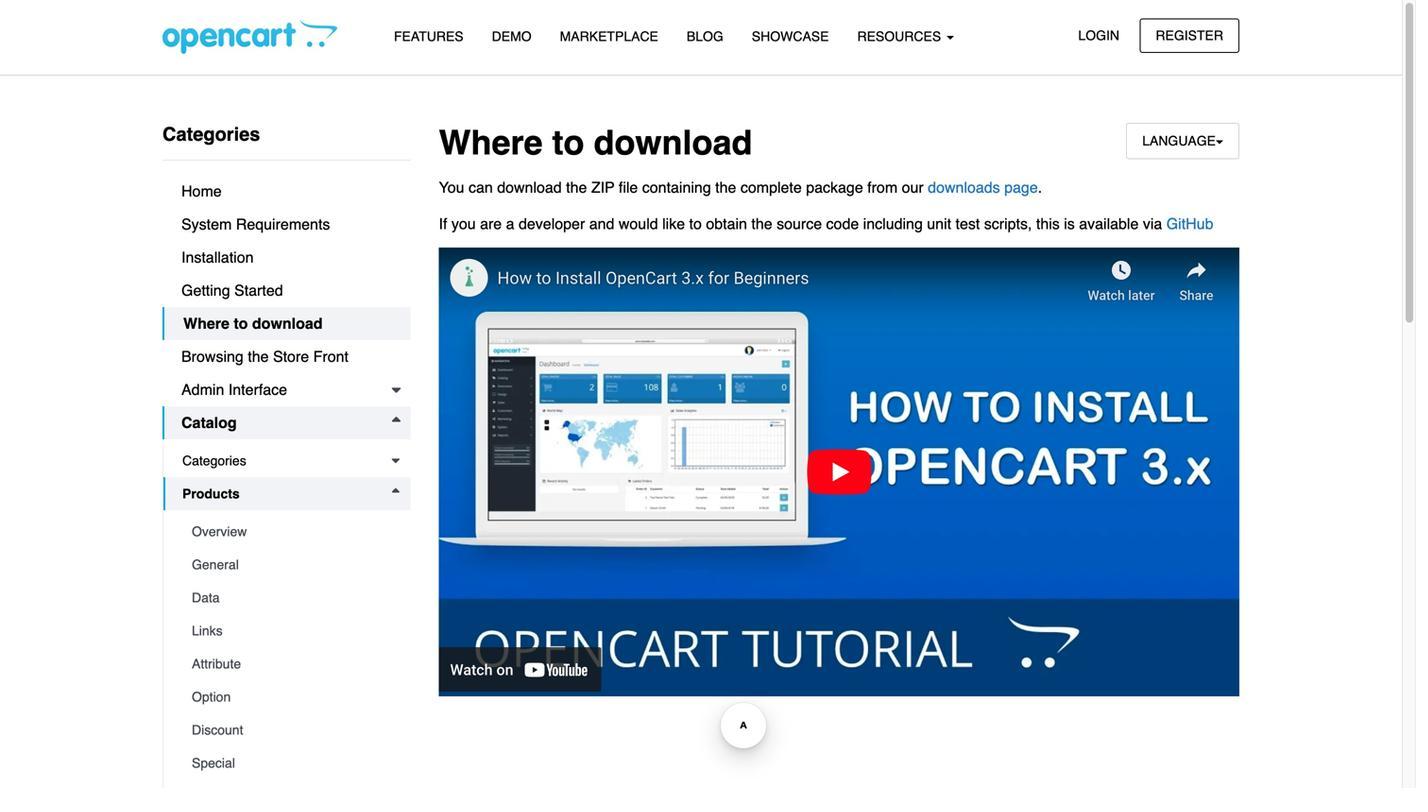 Task type: locate. For each thing, give the bounding box(es) containing it.
1 vertical spatial where to download
[[183, 315, 323, 332]]

2 vertical spatial download
[[252, 315, 323, 332]]

data link
[[173, 581, 411, 614]]

1 vertical spatial download
[[497, 179, 562, 196]]

store
[[273, 348, 309, 365]]

demo link
[[478, 20, 546, 53]]

getting started link
[[163, 274, 411, 307]]

download
[[594, 123, 753, 163], [497, 179, 562, 196], [252, 315, 323, 332]]

language
[[1143, 133, 1216, 148]]

2 vertical spatial to
[[234, 315, 248, 332]]

.
[[1038, 179, 1043, 196]]

the left zip in the top left of the page
[[566, 179, 587, 196]]

1 horizontal spatial where to download
[[439, 123, 753, 163]]

test
[[956, 215, 980, 232]]

0 vertical spatial download
[[594, 123, 753, 163]]

browsing
[[181, 348, 244, 365]]

complete
[[741, 179, 802, 196]]

2 horizontal spatial to
[[689, 215, 702, 232]]

containing
[[642, 179, 711, 196]]

zip
[[591, 179, 615, 196]]

system
[[181, 215, 232, 233]]

overview
[[192, 524, 247, 539]]

the up 'obtain'
[[716, 179, 737, 196]]

interface
[[229, 381, 287, 398]]

download down the getting started link
[[252, 315, 323, 332]]

to
[[552, 123, 585, 163], [689, 215, 702, 232], [234, 315, 248, 332]]

where to download up zip in the top left of the page
[[439, 123, 753, 163]]

download up "containing"
[[594, 123, 753, 163]]

admin interface link
[[163, 373, 411, 406]]

1 horizontal spatial download
[[497, 179, 562, 196]]

marketplace
[[560, 29, 659, 44]]

our
[[902, 179, 924, 196]]

system requirements link
[[163, 208, 411, 241]]

download up a
[[497, 179, 562, 196]]

home link
[[163, 175, 411, 208]]

installation link
[[163, 241, 411, 274]]

where to download down started
[[183, 315, 323, 332]]

general link
[[173, 548, 411, 581]]

where up can
[[439, 123, 543, 163]]

data
[[192, 590, 220, 605]]

products
[[182, 486, 240, 501]]

where
[[439, 123, 543, 163], [183, 315, 230, 332]]

login
[[1079, 28, 1120, 43]]

discount
[[192, 722, 243, 738]]

0 vertical spatial to
[[552, 123, 585, 163]]

0 horizontal spatial where to download
[[183, 315, 323, 332]]

login link
[[1063, 18, 1136, 53]]

to down getting started
[[234, 315, 248, 332]]

option link
[[173, 680, 411, 714]]

overview link
[[173, 515, 411, 548]]

getting started
[[181, 282, 283, 299]]

categories up the home
[[163, 123, 260, 145]]

resources link
[[843, 20, 969, 53]]

categories up products
[[182, 453, 246, 468]]

to up the developer at the left
[[552, 123, 585, 163]]

special link
[[173, 747, 411, 780]]

demo
[[492, 29, 532, 44]]

browsing the store front link
[[163, 340, 411, 373]]

0 horizontal spatial to
[[234, 315, 248, 332]]

0 vertical spatial where
[[439, 123, 543, 163]]

where to download
[[439, 123, 753, 163], [183, 315, 323, 332]]

this
[[1037, 215, 1060, 232]]

browsing the store front
[[181, 348, 349, 365]]

1 horizontal spatial where
[[439, 123, 543, 163]]

0 vertical spatial where to download
[[439, 123, 753, 163]]

categories
[[163, 123, 260, 145], [182, 453, 246, 468]]

home
[[181, 182, 222, 200]]

1 vertical spatial to
[[689, 215, 702, 232]]

can
[[469, 179, 493, 196]]

including
[[863, 215, 923, 232]]

where down getting
[[183, 315, 230, 332]]

unit
[[927, 215, 952, 232]]

the
[[566, 179, 587, 196], [716, 179, 737, 196], [752, 215, 773, 232], [248, 348, 269, 365]]

to right the like
[[689, 215, 702, 232]]

showcase
[[752, 29, 829, 44]]

package
[[806, 179, 864, 196]]

1 vertical spatial where
[[183, 315, 230, 332]]

if you are a developer and would like to obtain the source code including unit test scripts, this is available via github
[[439, 215, 1214, 232]]



Task type: vqa. For each thing, say whether or not it's contained in the screenshot.
The If to the bottom
no



Task type: describe. For each thing, give the bounding box(es) containing it.
showcase link
[[738, 20, 843, 53]]

where to download link
[[163, 307, 411, 340]]

categories link
[[163, 444, 411, 477]]

page
[[1005, 179, 1038, 196]]

admin interface
[[181, 381, 287, 398]]

github
[[1167, 215, 1214, 232]]

blog link
[[673, 20, 738, 53]]

file
[[619, 179, 638, 196]]

2 horizontal spatial download
[[594, 123, 753, 163]]

option
[[192, 689, 231, 705]]

register link
[[1140, 18, 1240, 53]]

you
[[452, 215, 476, 232]]

you can download the zip file containing the complete package from our downloads page .
[[439, 179, 1043, 196]]

started
[[234, 282, 283, 299]]

would
[[619, 215, 658, 232]]

general
[[192, 557, 239, 572]]

the right 'obtain'
[[752, 215, 773, 232]]

github link
[[1167, 215, 1214, 232]]

catalog
[[181, 414, 237, 431]]

attribute link
[[173, 647, 411, 680]]

links link
[[173, 614, 411, 647]]

via
[[1143, 215, 1163, 232]]

system requirements
[[181, 215, 330, 233]]

a
[[506, 215, 515, 232]]

0 horizontal spatial download
[[252, 315, 323, 332]]

code
[[826, 215, 859, 232]]

admin
[[181, 381, 224, 398]]

opencart - open source shopping cart solution image
[[163, 20, 337, 54]]

features link
[[380, 20, 478, 53]]

the left store
[[248, 348, 269, 365]]

features
[[394, 29, 464, 44]]

downloads page link
[[928, 179, 1038, 196]]

products link
[[163, 477, 411, 510]]

resources
[[858, 29, 945, 44]]

scripts,
[[985, 215, 1032, 232]]

downloads
[[928, 179, 1001, 196]]

requirements
[[236, 215, 330, 233]]

blog
[[687, 29, 724, 44]]

source
[[777, 215, 822, 232]]

available
[[1079, 215, 1139, 232]]

and
[[589, 215, 615, 232]]

getting
[[181, 282, 230, 299]]

1 horizontal spatial to
[[552, 123, 585, 163]]

where to download inside where to download link
[[183, 315, 323, 332]]

if
[[439, 215, 447, 232]]

is
[[1064, 215, 1075, 232]]

register
[[1156, 28, 1224, 43]]

links
[[192, 623, 223, 638]]

developer
[[519, 215, 585, 232]]

discount link
[[173, 714, 411, 747]]

0 vertical spatial categories
[[163, 123, 260, 145]]

attribute
[[192, 656, 241, 671]]

front
[[313, 348, 349, 365]]

1 vertical spatial categories
[[182, 453, 246, 468]]

like
[[663, 215, 685, 232]]

0 horizontal spatial where
[[183, 315, 230, 332]]

marketplace link
[[546, 20, 673, 53]]

special
[[192, 756, 235, 771]]

installation
[[181, 249, 254, 266]]

obtain
[[706, 215, 747, 232]]

language button
[[1127, 123, 1240, 159]]

from
[[868, 179, 898, 196]]

you
[[439, 179, 464, 196]]

catalog link
[[163, 406, 411, 439]]

are
[[480, 215, 502, 232]]



